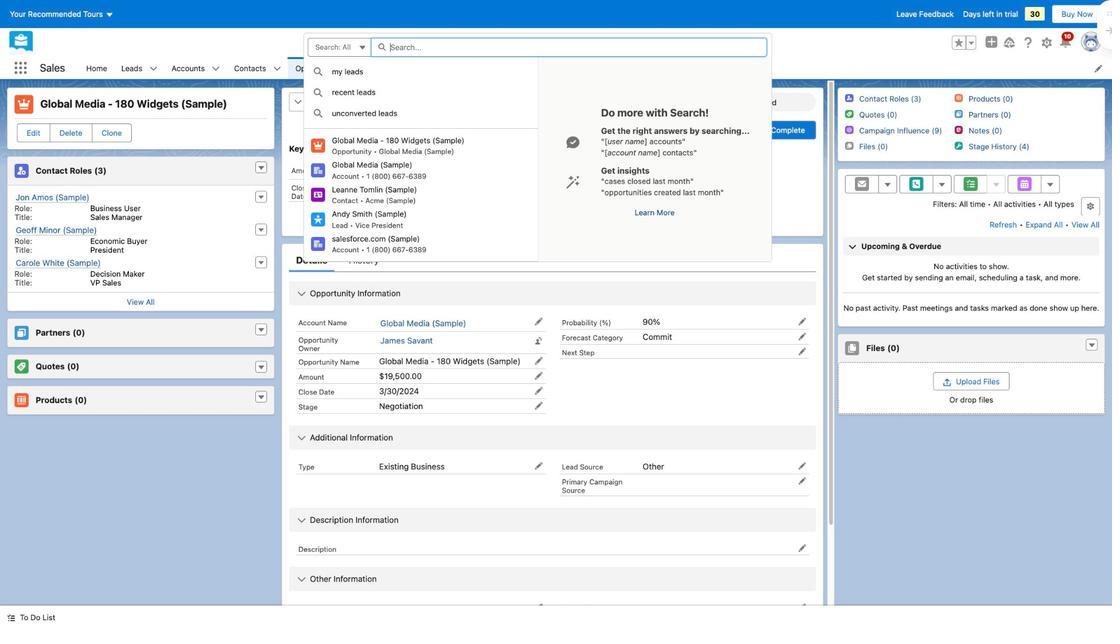 Task type: locate. For each thing, give the bounding box(es) containing it.
0 horizontal spatial opportunity image
[[15, 95, 33, 114]]

None text field
[[308, 38, 372, 57]]

8 option from the top
[[304, 232, 538, 257]]

campaign influence image
[[845, 126, 854, 134]]

1 vertical spatial opportunity image
[[311, 139, 325, 153]]

edit primary campaign source image
[[798, 477, 806, 486]]

edit next step image
[[798, 348, 806, 356]]

contact roles image
[[845, 94, 854, 102]]

5 option from the top
[[304, 158, 538, 183]]

8 list item from the left
[[605, 57, 660, 79]]

option
[[304, 61, 538, 82], [304, 82, 538, 103], [304, 103, 538, 124], [304, 134, 538, 158], [304, 158, 538, 183], [304, 183, 538, 207], [304, 207, 538, 232], [304, 232, 538, 257]]

2 option from the top
[[304, 82, 538, 103]]

list
[[79, 57, 1112, 79]]

group
[[952, 35, 977, 50]]

lead image
[[311, 213, 325, 227]]

list item
[[114, 57, 165, 79], [165, 57, 227, 79], [227, 57, 288, 79], [288, 57, 366, 79], [366, 57, 427, 79], [476, 57, 548, 79], [548, 57, 605, 79], [605, 57, 660, 79]]

edit description image
[[798, 545, 806, 553]]

text default image
[[212, 65, 220, 73], [313, 88, 323, 97], [566, 135, 580, 149], [566, 175, 580, 189], [1088, 342, 1096, 350], [7, 614, 15, 622]]

path options list box
[[315, 93, 816, 112]]

opportunity image
[[15, 95, 33, 114], [311, 139, 325, 153]]

products image
[[955, 94, 963, 102]]

edit synced quote image
[[798, 604, 806, 612]]

text default image inside files "element"
[[1088, 342, 1096, 350]]

3 list item from the left
[[227, 57, 288, 79]]

text default image
[[149, 65, 158, 73], [273, 65, 281, 73], [313, 67, 323, 76], [313, 109, 323, 118], [257, 164, 265, 172], [297, 289, 306, 299], [257, 326, 265, 335], [257, 364, 265, 372], [257, 394, 265, 402], [297, 434, 306, 443], [297, 516, 306, 526], [297, 576, 306, 585]]

quotes image
[[845, 110, 854, 118]]

1 horizontal spatial opportunity image
[[311, 139, 325, 153]]

account image
[[311, 163, 325, 178]]

edit opportunity name image
[[535, 357, 543, 365]]

0 vertical spatial opportunity image
[[15, 95, 33, 114]]

edit account name image
[[535, 318, 543, 326]]

tab panel
[[289, 272, 816, 630]]

edit contract image
[[535, 604, 543, 612]]

files element
[[838, 334, 1105, 415]]



Task type: vqa. For each thing, say whether or not it's contained in the screenshot.
text default icon in the Contact Roles element
yes



Task type: describe. For each thing, give the bounding box(es) containing it.
3 option from the top
[[304, 103, 538, 124]]

tabs tab list
[[289, 249, 816, 272]]

partners image
[[955, 110, 963, 118]]

edit forecast category image
[[798, 333, 806, 341]]

edit probability (%) image
[[798, 318, 806, 326]]

text default image inside contact roles element
[[257, 164, 265, 172]]

4 option from the top
[[304, 134, 538, 158]]

edit type image
[[535, 462, 543, 471]]

stage history image
[[955, 142, 963, 150]]

6 option from the top
[[304, 183, 538, 207]]

1 list item from the left
[[114, 57, 165, 79]]

7 list item from the left
[[548, 57, 605, 79]]

7 option from the top
[[304, 207, 538, 232]]

edit lead source image
[[798, 462, 806, 471]]

contact roles element
[[7, 156, 275, 312]]

2 list item from the left
[[165, 57, 227, 79]]

1 option from the top
[[304, 61, 538, 82]]

notes image
[[955, 126, 963, 134]]

edit stage image
[[535, 402, 543, 410]]

contact image
[[311, 188, 325, 202]]

files image
[[845, 142, 854, 150]]

Search... search field
[[371, 38, 767, 57]]

quotes image
[[15, 360, 29, 374]]

4 list item from the left
[[288, 57, 366, 79]]

account image
[[311, 237, 325, 251]]

edit close date image
[[535, 387, 543, 395]]

6 list item from the left
[[476, 57, 548, 79]]

5 list item from the left
[[366, 57, 427, 79]]

suggestions list box
[[304, 61, 538, 262]]

edit amount image
[[535, 372, 543, 380]]



